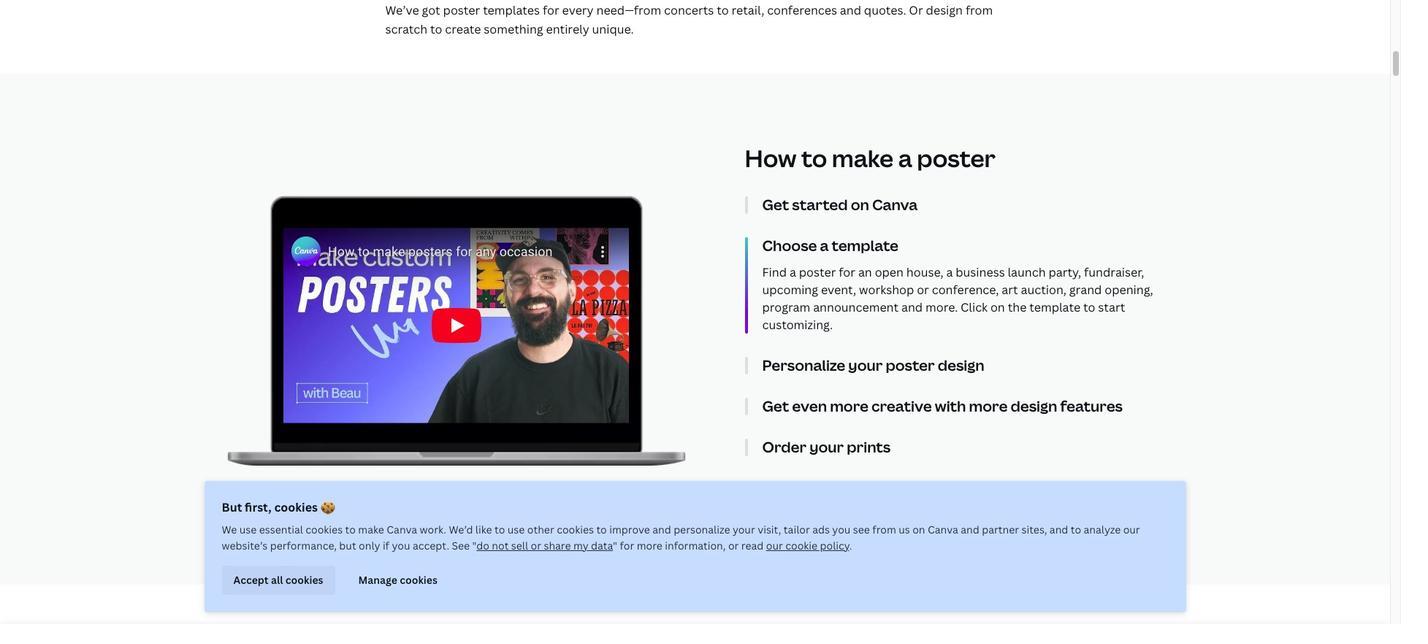 Task type: vqa. For each thing, say whether or not it's contained in the screenshot.
the templates to the bottom
no



Task type: describe. For each thing, give the bounding box(es) containing it.
1 horizontal spatial canva
[[873, 195, 918, 215]]

ads
[[813, 523, 830, 537]]

poster for templates
[[443, 2, 480, 18]]

but first, cookies 🍪
[[222, 500, 335, 516]]

0 horizontal spatial template
[[832, 236, 899, 256]]

performance,
[[270, 539, 337, 553]]

make inside we use essential cookies to make canva work. we'd like to use other cookies to improve and personalize your visit, tailor ads you see from us on canva and partner sites, and to analyze our website's performance, but only if you accept. see "
[[358, 523, 384, 537]]

house,
[[907, 265, 944, 281]]

to inside find a poster for an open house, a business launch party, fundraiser, upcoming event, workshop or conference, art auction, grand opening, program announcement and more. click on the template to start customizing.
[[1084, 300, 1096, 316]]

find a poster for an open house, a business launch party, fundraiser, upcoming event, workshop or conference, art auction, grand opening, program announcement and more. click on the template to start customizing.
[[763, 265, 1154, 334]]

2 horizontal spatial canva
[[928, 523, 959, 537]]

see
[[854, 523, 870, 537]]

choose a template button
[[763, 236, 1165, 256]]

design inside we've got poster templates for every need—from concerts to retail, conferences and quotes. or design from scratch to create something entirely unique.
[[926, 2, 963, 18]]

get started on canva button
[[763, 195, 1165, 215]]

choose
[[763, 236, 817, 256]]

order your prints button
[[763, 438, 1165, 458]]

from inside we've got poster templates for every need—from concerts to retail, conferences and quotes. or design from scratch to create something entirely unique.
[[966, 2, 994, 18]]

something
[[484, 21, 544, 37]]

your for personalize
[[849, 356, 883, 376]]

work.
[[420, 523, 447, 537]]

fundraiser,
[[1085, 265, 1145, 281]]

scratch
[[386, 21, 428, 37]]

my
[[574, 539, 589, 553]]

1 horizontal spatial make
[[832, 143, 894, 174]]

first,
[[245, 500, 272, 516]]

but
[[339, 539, 356, 553]]

0 horizontal spatial you
[[392, 539, 410, 553]]

our cookie policy link
[[767, 539, 850, 553]]

read
[[742, 539, 764, 553]]

find
[[763, 265, 787, 281]]

to up but
[[345, 523, 356, 537]]

manage
[[359, 574, 397, 587]]

data
[[591, 539, 613, 553]]

on for and
[[913, 523, 926, 537]]

poster up get started on canva dropdown button
[[918, 143, 996, 174]]

features
[[1061, 397, 1123, 417]]

policy
[[820, 539, 850, 553]]

on for customizing.
[[991, 300, 1006, 316]]

personalize your poster design
[[763, 356, 985, 376]]

visit,
[[758, 523, 782, 537]]

0 horizontal spatial on
[[851, 195, 870, 215]]

us
[[899, 523, 911, 537]]

grand
[[1070, 282, 1102, 298]]

🍪
[[321, 500, 335, 516]]

2 vertical spatial design
[[1011, 397, 1058, 417]]

1 use from the left
[[240, 523, 257, 537]]

get even more creative with more design features
[[763, 397, 1123, 417]]

1 vertical spatial our
[[767, 539, 783, 553]]

only
[[359, 539, 380, 553]]

not
[[492, 539, 509, 553]]

0 horizontal spatial canva
[[387, 523, 417, 537]]

tailor
[[784, 523, 810, 537]]

quotes.
[[865, 2, 907, 18]]

cookies inside button
[[286, 574, 323, 587]]

manage cookies
[[359, 574, 438, 587]]

information,
[[665, 539, 726, 553]]

your for order
[[810, 438, 844, 458]]

we
[[222, 523, 237, 537]]

click
[[961, 300, 988, 316]]

choose a template
[[763, 236, 899, 256]]

opening,
[[1105, 282, 1154, 298]]

retail,
[[732, 2, 765, 18]]

cookies up my
[[557, 523, 594, 537]]

our inside we use essential cookies to make canva work. we'd like to use other cookies to improve and personalize your visit, tailor ads you see from us on canva and partner sites, and to analyze our website's performance, but only if you accept. see "
[[1124, 523, 1141, 537]]

auction,
[[1021, 282, 1067, 298]]

started
[[793, 195, 848, 215]]

get even more creative with more design features button
[[763, 397, 1165, 417]]

do
[[477, 539, 490, 553]]

sell
[[512, 539, 528, 553]]

art
[[1002, 282, 1019, 298]]

accept
[[234, 574, 269, 587]]

with
[[935, 397, 967, 417]]

1 horizontal spatial you
[[833, 523, 851, 537]]

to right how
[[802, 143, 828, 174]]

or inside find a poster for an open house, a business launch party, fundraiser, upcoming event, workshop or conference, art auction, grand opening, program announcement and more. click on the template to start customizing.
[[917, 282, 930, 298]]

launch
[[1008, 265, 1046, 281]]

we use essential cookies to make canva work. we'd like to use other cookies to improve and personalize your visit, tailor ads you see from us on canva and partner sites, and to analyze our website's performance, but only if you accept. see "
[[222, 523, 1141, 553]]

personalize
[[763, 356, 846, 376]]

see
[[452, 539, 470, 553]]

" inside we use essential cookies to make canva work. we'd like to use other cookies to improve and personalize your visit, tailor ads you see from us on canva and partner sites, and to analyze our website's performance, but only if you accept. see "
[[473, 539, 477, 553]]

share
[[544, 539, 571, 553]]

like
[[476, 523, 492, 537]]

and inside find a poster for an open house, a business launch party, fundraiser, upcoming event, workshop or conference, art auction, grand opening, program announcement and more. click on the template to start customizing.
[[902, 300, 923, 316]]

to right like
[[495, 523, 505, 537]]

essential
[[259, 523, 303, 537]]

all
[[271, 574, 283, 587]]

your inside we use essential cookies to make canva work. we'd like to use other cookies to improve and personalize your visit, tailor ads you see from us on canva and partner sites, and to analyze our website's performance, but only if you accept. see "
[[733, 523, 756, 537]]

more.
[[926, 300, 958, 316]]

and right sites,
[[1050, 523, 1069, 537]]



Task type: locate. For each thing, give the bounding box(es) containing it.
canva right us
[[928, 523, 959, 537]]

or down house, in the top right of the page
[[917, 282, 930, 298]]

1 horizontal spatial your
[[810, 438, 844, 458]]

if
[[383, 539, 390, 553]]

how
[[745, 143, 797, 174]]

partner
[[982, 523, 1020, 537]]

we've got poster templates for every need—from concerts to retail, conferences and quotes. or design from scratch to create something entirely unique.
[[386, 2, 994, 37]]

1 vertical spatial get
[[763, 397, 790, 417]]

your
[[849, 356, 883, 376], [810, 438, 844, 458], [733, 523, 756, 537]]

more right with
[[970, 397, 1008, 417]]

1 horizontal spatial use
[[508, 523, 525, 537]]

on right us
[[913, 523, 926, 537]]

or left read
[[729, 539, 739, 553]]

or
[[917, 282, 930, 298], [531, 539, 542, 553], [729, 539, 739, 553]]

1 horizontal spatial "
[[613, 539, 618, 553]]

concerts
[[664, 2, 714, 18]]

your up read
[[733, 523, 756, 537]]

templates
[[483, 2, 540, 18]]

template
[[832, 236, 899, 256], [1030, 300, 1081, 316]]

poster inside find a poster for an open house, a business launch party, fundraiser, upcoming event, workshop or conference, art auction, grand opening, program announcement and more. click on the template to start customizing.
[[799, 265, 836, 281]]

poster up creative
[[886, 356, 935, 376]]

even
[[793, 397, 827, 417]]

design right the or
[[926, 2, 963, 18]]

upcoming
[[763, 282, 819, 298]]

use up sell on the bottom
[[508, 523, 525, 537]]

start
[[1099, 300, 1126, 316]]

get left even
[[763, 397, 790, 417]]

sites,
[[1022, 523, 1048, 537]]

and up do not sell or share my data " for more information, or read our cookie policy .
[[653, 523, 671, 537]]

get for get even more creative with more design features
[[763, 397, 790, 417]]

0 horizontal spatial more
[[637, 539, 663, 553]]

2 horizontal spatial for
[[839, 265, 856, 281]]

" right see
[[473, 539, 477, 553]]

for
[[543, 2, 560, 18], [839, 265, 856, 281], [620, 539, 635, 553]]

we've
[[386, 2, 419, 18]]

open
[[875, 265, 904, 281]]

to
[[717, 2, 729, 18], [430, 21, 442, 37], [802, 143, 828, 174], [1084, 300, 1096, 316], [345, 523, 356, 537], [495, 523, 505, 537], [597, 523, 607, 537], [1071, 523, 1082, 537]]

1 vertical spatial design
[[938, 356, 985, 376]]

2 vertical spatial for
[[620, 539, 635, 553]]

0 vertical spatial you
[[833, 523, 851, 537]]

your left prints
[[810, 438, 844, 458]]

poster up event, in the right top of the page
[[799, 265, 836, 281]]

0 vertical spatial make
[[832, 143, 894, 174]]

0 horizontal spatial use
[[240, 523, 257, 537]]

1 horizontal spatial for
[[620, 539, 635, 553]]

design left features
[[1011, 397, 1058, 417]]

poster up create
[[443, 2, 480, 18]]

0 horizontal spatial your
[[733, 523, 756, 537]]

you
[[833, 523, 851, 537], [392, 539, 410, 553]]

more down improve
[[637, 539, 663, 553]]

canva up "if"
[[387, 523, 417, 537]]

on inside find a poster for an open house, a business launch party, fundraiser, upcoming event, workshop or conference, art auction, grand opening, program announcement and more. click on the template to start customizing.
[[991, 300, 1006, 316]]

your up creative
[[849, 356, 883, 376]]

get up choose
[[763, 195, 790, 215]]

2 " from the left
[[613, 539, 618, 553]]

every
[[562, 2, 594, 18]]

cookie
[[786, 539, 818, 553]]

you right "if"
[[392, 539, 410, 553]]

for down improve
[[620, 539, 635, 553]]

accept all cookies
[[234, 574, 323, 587]]

a
[[899, 143, 913, 174], [820, 236, 829, 256], [790, 265, 797, 281], [947, 265, 953, 281]]

do not sell or share my data link
[[477, 539, 613, 553]]

on right the started
[[851, 195, 870, 215]]

analyze
[[1084, 523, 1121, 537]]

announcement
[[814, 300, 899, 316]]

get started on canva
[[763, 195, 918, 215]]

from right the or
[[966, 2, 994, 18]]

0 horizontal spatial make
[[358, 523, 384, 537]]

make
[[832, 143, 894, 174], [358, 523, 384, 537]]

personalize your poster design button
[[763, 356, 1165, 376]]

for inside we've got poster templates for every need—from concerts to retail, conferences and quotes. or design from scratch to create something entirely unique.
[[543, 2, 560, 18]]

personalize
[[674, 523, 731, 537]]

order
[[763, 438, 807, 458]]

and inside we've got poster templates for every need—from concerts to retail, conferences and quotes. or design from scratch to create something entirely unique.
[[840, 2, 862, 18]]

2 horizontal spatial more
[[970, 397, 1008, 417]]

for inside find a poster for an open house, a business launch party, fundraiser, upcoming event, workshop or conference, art auction, grand opening, program announcement and more. click on the template to start customizing.
[[839, 265, 856, 281]]

workshop
[[860, 282, 915, 298]]

creative
[[872, 397, 932, 417]]

improve
[[610, 523, 650, 537]]

our down visit,
[[767, 539, 783, 553]]

0 vertical spatial your
[[849, 356, 883, 376]]

website's
[[222, 539, 268, 553]]

customizing.
[[763, 317, 833, 334]]

" down improve
[[613, 539, 618, 553]]

0 vertical spatial design
[[926, 2, 963, 18]]

poster for design
[[886, 356, 935, 376]]

party,
[[1049, 265, 1082, 281]]

1 horizontal spatial more
[[830, 397, 869, 417]]

accept all cookies button
[[222, 566, 335, 596]]

to left retail,
[[717, 2, 729, 18]]

how to make a poster
[[745, 143, 996, 174]]

conference,
[[932, 282, 999, 298]]

0 horizontal spatial our
[[767, 539, 783, 553]]

to down 'got'
[[430, 21, 442, 37]]

0 horizontal spatial for
[[543, 2, 560, 18]]

make up only
[[358, 523, 384, 537]]

create
[[445, 21, 481, 37]]

0 vertical spatial get
[[763, 195, 790, 215]]

template up an
[[832, 236, 899, 256]]

to down grand
[[1084, 300, 1096, 316]]

cookies down accept.
[[400, 574, 438, 587]]

business
[[956, 265, 1005, 281]]

to up data
[[597, 523, 607, 537]]

template inside find a poster for an open house, a business launch party, fundraiser, upcoming event, workshop or conference, art auction, grand opening, program announcement and more. click on the template to start customizing.
[[1030, 300, 1081, 316]]

our right analyze
[[1124, 523, 1141, 537]]

canva
[[873, 195, 918, 215], [387, 523, 417, 537], [928, 523, 959, 537]]

cookies right all
[[286, 574, 323, 587]]

cookies inside 'button'
[[400, 574, 438, 587]]

program
[[763, 300, 811, 316]]

1 vertical spatial on
[[991, 300, 1006, 316]]

1 vertical spatial template
[[1030, 300, 1081, 316]]

get
[[763, 195, 790, 215], [763, 397, 790, 417]]

cookies up "essential"
[[274, 500, 318, 516]]

poster inside we've got poster templates for every need—from concerts to retail, conferences and quotes. or design from scratch to create something entirely unique.
[[443, 2, 480, 18]]

got
[[422, 2, 441, 18]]

poster for for
[[799, 265, 836, 281]]

more right even
[[830, 397, 869, 417]]

2 horizontal spatial on
[[991, 300, 1006, 316]]

1 horizontal spatial or
[[729, 539, 739, 553]]

0 vertical spatial on
[[851, 195, 870, 215]]

1 horizontal spatial our
[[1124, 523, 1141, 537]]

other
[[528, 523, 555, 537]]

use up website's on the bottom of page
[[240, 523, 257, 537]]

1 horizontal spatial from
[[966, 2, 994, 18]]

and left partner
[[961, 523, 980, 537]]

on
[[851, 195, 870, 215], [991, 300, 1006, 316], [913, 523, 926, 537]]

and left quotes.
[[840, 2, 862, 18]]

we'd
[[449, 523, 473, 537]]

0 horizontal spatial from
[[873, 523, 897, 537]]

1 vertical spatial make
[[358, 523, 384, 537]]

0 vertical spatial template
[[832, 236, 899, 256]]

to left analyze
[[1071, 523, 1082, 537]]

and left the more.
[[902, 300, 923, 316]]

manage cookies button
[[347, 566, 449, 596]]

1 get from the top
[[763, 195, 790, 215]]

1 vertical spatial from
[[873, 523, 897, 537]]

2 vertical spatial on
[[913, 523, 926, 537]]

0 horizontal spatial or
[[531, 539, 542, 553]]

2 horizontal spatial your
[[849, 356, 883, 376]]

0 horizontal spatial "
[[473, 539, 477, 553]]

1 vertical spatial you
[[392, 539, 410, 553]]

2 get from the top
[[763, 397, 790, 417]]

need—from
[[597, 2, 662, 18]]

for up entirely
[[543, 2, 560, 18]]

conferences
[[768, 2, 838, 18]]

the
[[1008, 300, 1027, 316]]

make up get started on canva on the right top of page
[[832, 143, 894, 174]]

canva down the "how to make a poster"
[[873, 195, 918, 215]]

0 vertical spatial our
[[1124, 523, 1141, 537]]

2 horizontal spatial or
[[917, 282, 930, 298]]

entirely
[[546, 21, 590, 37]]

and
[[840, 2, 862, 18], [902, 300, 923, 316], [653, 523, 671, 537], [961, 523, 980, 537], [1050, 523, 1069, 537]]

1 horizontal spatial on
[[913, 523, 926, 537]]

unique.
[[592, 21, 634, 37]]

design up "get even more creative with more design features" dropdown button
[[938, 356, 985, 376]]

template down auction,
[[1030, 300, 1081, 316]]

prints
[[847, 438, 891, 458]]

1 horizontal spatial template
[[1030, 300, 1081, 316]]

from inside we use essential cookies to make canva work. we'd like to use other cookies to improve and personalize your visit, tailor ads you see from us on canva and partner sites, and to analyze our website's performance, but only if you accept. see "
[[873, 523, 897, 537]]

0 vertical spatial for
[[543, 2, 560, 18]]

2 vertical spatial your
[[733, 523, 756, 537]]

1 vertical spatial your
[[810, 438, 844, 458]]

you up policy at the right bottom of page
[[833, 523, 851, 537]]

order your prints
[[763, 438, 891, 458]]

get for get started on canva
[[763, 195, 790, 215]]

for left an
[[839, 265, 856, 281]]

cookies down 🍪
[[306, 523, 343, 537]]

0 vertical spatial from
[[966, 2, 994, 18]]

on inside we use essential cookies to make canva work. we'd like to use other cookies to improve and personalize your visit, tailor ads you see from us on canva and partner sites, and to analyze our website's performance, but only if you accept. see "
[[913, 523, 926, 537]]

on left the
[[991, 300, 1006, 316]]

1 vertical spatial for
[[839, 265, 856, 281]]

do not sell or share my data " for more information, or read our cookie policy .
[[477, 539, 853, 553]]

.
[[850, 539, 853, 553]]

event,
[[821, 282, 857, 298]]

use
[[240, 523, 257, 537], [508, 523, 525, 537]]

from left us
[[873, 523, 897, 537]]

or right sell on the bottom
[[531, 539, 542, 553]]

1 " from the left
[[473, 539, 477, 553]]

2 use from the left
[[508, 523, 525, 537]]



